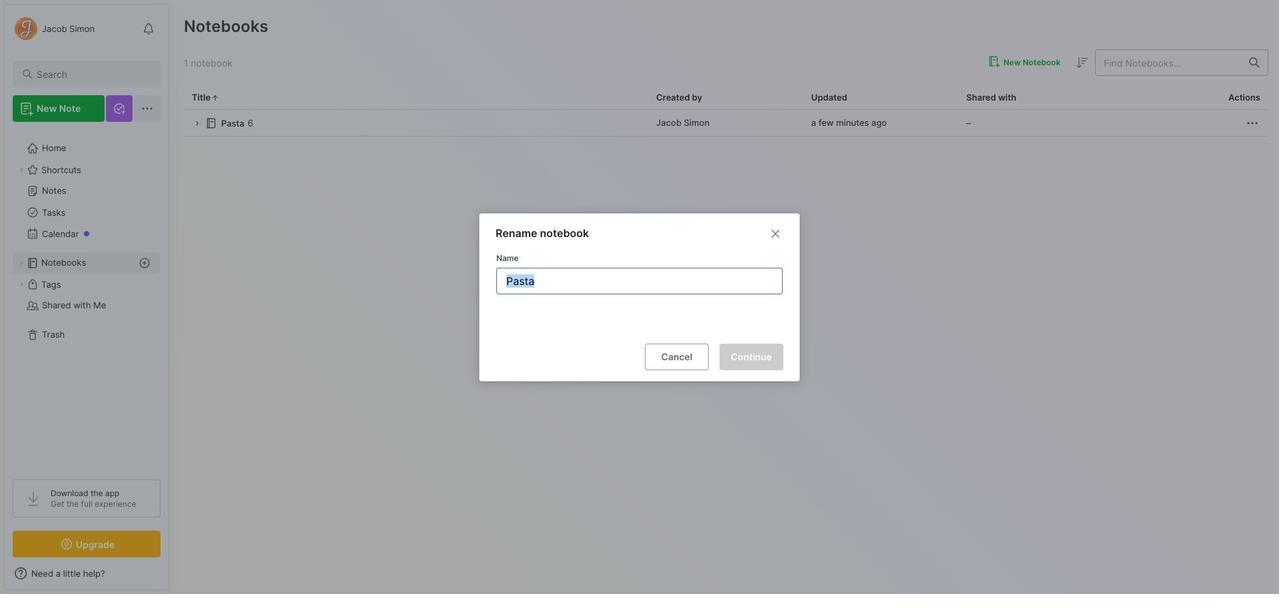 Task type: locate. For each thing, give the bounding box(es) containing it.
None search field
[[37, 66, 149, 82]]

Search text field
[[37, 68, 149, 81]]

tree
[[5, 130, 169, 468]]

close image
[[767, 225, 783, 241]]

Find Notebooks… text field
[[1096, 52, 1241, 74]]

row
[[184, 110, 1268, 137]]



Task type: vqa. For each thing, say whether or not it's contained in the screenshot.
Search Text Box
yes



Task type: describe. For each thing, give the bounding box(es) containing it.
none search field inside main element
[[37, 66, 149, 82]]

expand tags image
[[17, 280, 25, 288]]

Notebook name text field
[[505, 268, 777, 293]]

expand notebooks image
[[17, 259, 25, 267]]

tree inside main element
[[5, 130, 169, 468]]

main element
[[0, 0, 173, 594]]



